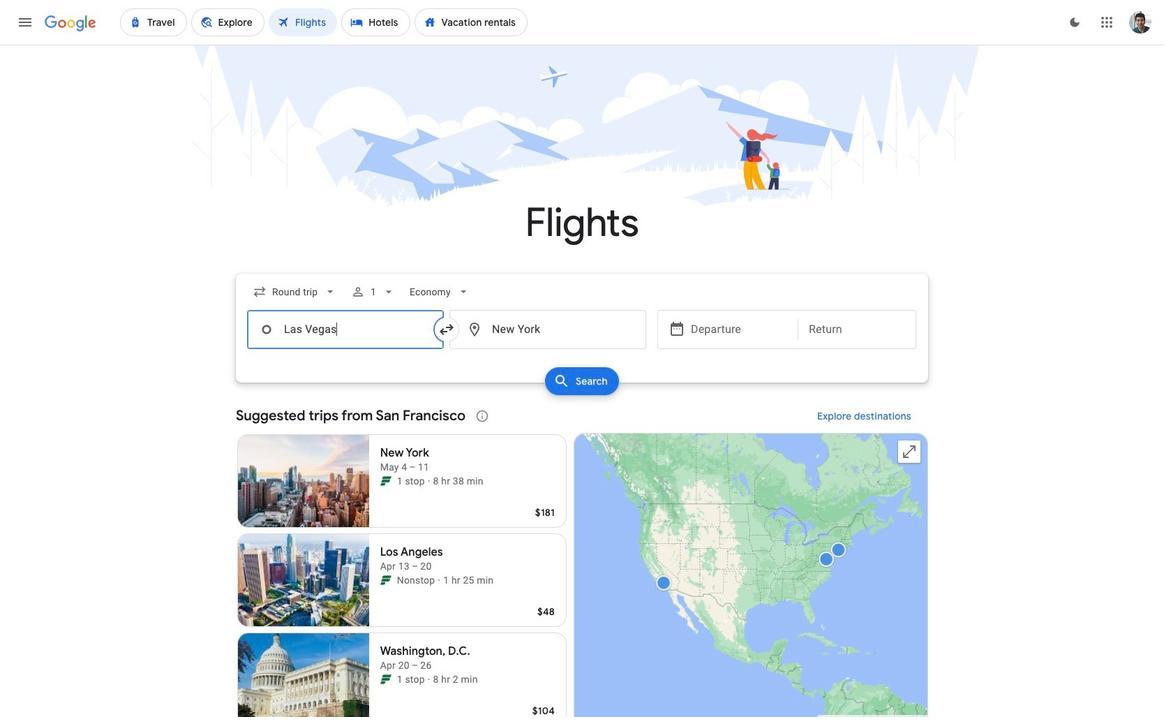 Task type: vqa. For each thing, say whether or not it's contained in the screenshot.
48 US dollars text box
yes



Task type: describe. For each thing, give the bounding box(es) containing it.
 image for the 104 us dollars text box
[[428, 673, 431, 687]]

Return text field
[[809, 311, 906, 349]]

main menu image
[[17, 14, 34, 31]]

104 US dollars text field
[[533, 705, 555, 717]]

suggested trips from san francisco region
[[236, 400, 929, 717]]

181 US dollars text field
[[536, 506, 555, 519]]

 image for the 48 us dollars "text field"
[[438, 573, 441, 587]]

swap origin and destination. image
[[439, 321, 455, 338]]



Task type: locate. For each thing, give the bounding box(es) containing it.
48 US dollars text field
[[538, 606, 555, 618]]

 image
[[438, 573, 441, 587], [428, 673, 431, 687]]

Flight search field
[[225, 274, 940, 400]]

0 vertical spatial  image
[[438, 573, 441, 587]]

None field
[[247, 279, 343, 305], [405, 279, 476, 305], [247, 279, 343, 305], [405, 279, 476, 305]]

0 vertical spatial frontier image
[[380, 476, 392, 487]]

frontier image for  icon related to the 48 us dollars "text field"
[[380, 575, 392, 586]]

frontier image
[[380, 476, 392, 487], [380, 575, 392, 586], [380, 674, 392, 685]]

Where from? text field
[[247, 310, 444, 349]]

3 frontier image from the top
[[380, 674, 392, 685]]

change appearance image
[[1059, 6, 1092, 39]]

frontier image for the 104 us dollars text box's  icon
[[380, 674, 392, 685]]

1 vertical spatial  image
[[428, 673, 431, 687]]

 image
[[428, 474, 431, 488]]

0 horizontal spatial  image
[[428, 673, 431, 687]]

2 vertical spatial frontier image
[[380, 674, 392, 685]]

2 frontier image from the top
[[380, 575, 392, 586]]

1 horizontal spatial  image
[[438, 573, 441, 587]]

1 vertical spatial frontier image
[[380, 575, 392, 586]]

1 frontier image from the top
[[380, 476, 392, 487]]

Departure text field
[[691, 311, 788, 349]]

Where to? text field
[[450, 310, 647, 349]]



